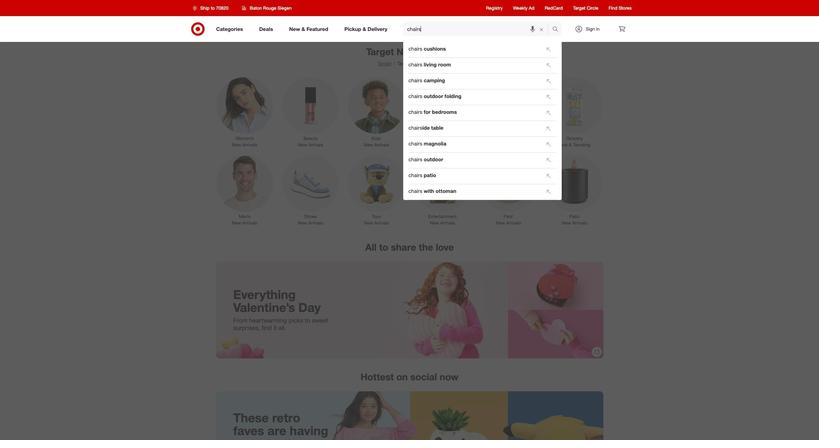 Task type: locate. For each thing, give the bounding box(es) containing it.
What can we help you find? suggestions appear below search field
[[403, 22, 554, 36]]



Task type: vqa. For each thing, say whether or not it's contained in the screenshot.
WHAT CAN WE HELP YOU FIND? SUGGESTIONS APPEAR BELOW search box
yes



